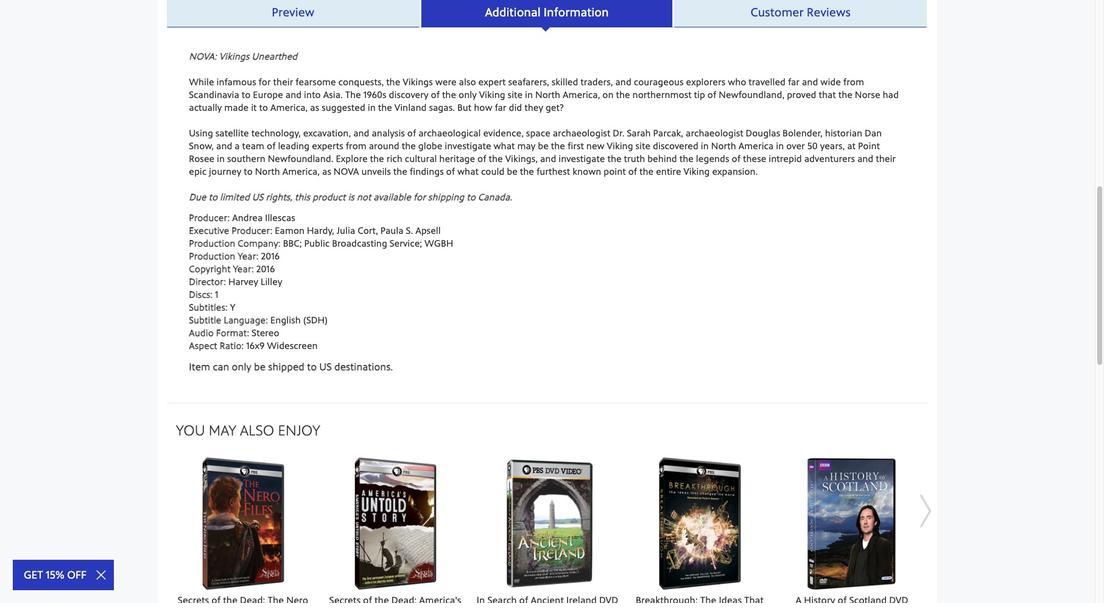 Task type: describe. For each thing, give the bounding box(es) containing it.
0 horizontal spatial north
[[255, 165, 280, 177]]

bbc;
[[283, 237, 302, 249]]

1 vertical spatial 2016
[[256, 263, 275, 274]]

their inside while infamous for their fearsome conquests, the vikings were also expert seafarers, skilled traders, and courageous explorers who travelled far and wide from scandinavia to europe and into asia. the 1960s discovery of the only viking site in north america, on the northernmost tip of newfoundland, proved that the norse had actually made it to america, as suggested in the vinland sagas. but how far did they get?
[[273, 76, 293, 87]]

aspect
[[189, 340, 217, 351]]

parcak,
[[653, 127, 684, 139]]

item can only be shipped to us destinations.
[[189, 360, 393, 373]]

scandinavia
[[189, 89, 239, 100]]

the down were
[[442, 89, 456, 100]]

additional information tab
[[421, 0, 675, 28]]

audio
[[189, 327, 214, 338]]

s.
[[406, 225, 413, 236]]

product
[[313, 191, 346, 203]]

1 horizontal spatial producer:
[[232, 225, 273, 236]]

format:
[[216, 327, 249, 338]]

in down "seafarers," at top
[[525, 89, 533, 100]]

of up could
[[478, 153, 487, 164]]

andrea
[[232, 212, 263, 223]]

0 horizontal spatial far
[[495, 101, 507, 113]]

0 horizontal spatial only
[[232, 360, 252, 373]]

cultural
[[405, 153, 437, 164]]

executive
[[189, 225, 229, 236]]

using
[[189, 127, 213, 139]]

nova: vikings unearthed
[[189, 50, 298, 62]]

douglas
[[746, 127, 781, 139]]

did
[[509, 101, 522, 113]]

and down the "point"
[[858, 153, 874, 164]]

preview link
[[167, 0, 420, 28]]

of down technology,
[[267, 140, 276, 151]]

2 archaeologist from the left
[[686, 127, 744, 139]]

over
[[787, 140, 805, 151]]

sarah
[[627, 127, 651, 139]]

of down 'truth'
[[629, 165, 637, 177]]

these
[[743, 153, 767, 164]]

excavation,
[[303, 127, 351, 139]]

1 archaeologist from the left
[[553, 127, 611, 139]]

for inside while infamous for their fearsome conquests, the vikings were also expert seafarers, skilled traders, and courageous explorers who travelled far and wide from scandinavia to europe and into asia. the 1960s discovery of the only viking site in north america, on the northernmost tip of newfoundland, proved that the norse had actually made it to america, as suggested in the vinland sagas. but how far did they get?
[[259, 76, 271, 87]]

satellite
[[216, 127, 249, 139]]

customer
[[751, 4, 804, 19]]

expert
[[479, 76, 506, 87]]

viking inside while infamous for their fearsome conquests, the vikings were also expert seafarers, skilled traders, and courageous explorers who travelled far and wide from scandinavia to europe and into asia. the 1960s discovery of the only viking site in north america, on the northernmost tip of newfoundland, proved that the norse had actually made it to america, as suggested in the vinland sagas. but how far did they get?
[[479, 89, 506, 100]]

travelled
[[749, 76, 786, 87]]

of right tip
[[708, 89, 717, 100]]

discs:
[[189, 289, 213, 300]]

new
[[587, 140, 605, 151]]

additional
[[485, 4, 541, 19]]

of down heritage
[[446, 165, 455, 177]]

16x9
[[246, 340, 265, 351]]

producer: andrea illescas executive producer: eamon hardy, julia cort, paula s. apsell production company: bbc; public broadcasting service; wgbh production year: 2016 copyright year: 2016 director: harvey lilley discs: 1 subtitles: y subtitle language: english (sdh) audio format: stereo aspect ratio: 16x9 widescreen
[[189, 212, 454, 351]]

get?
[[546, 101, 564, 113]]

north inside while infamous for their fearsome conquests, the vikings were also expert seafarers, skilled traders, and courageous explorers who travelled far and wide from scandinavia to europe and into asia. the 1960s discovery of the only viking site in north america, on the northernmost tip of newfoundland, proved that the norse had actually made it to america, as suggested in the vinland sagas. but how far did they get?
[[536, 89, 561, 100]]

public
[[304, 237, 330, 249]]

information
[[544, 4, 609, 19]]

adventurers
[[805, 153, 855, 164]]

ratio:
[[220, 340, 244, 351]]

the down 'truth'
[[640, 165, 654, 177]]

nova
[[334, 165, 359, 177]]

2 horizontal spatial be
[[538, 140, 549, 151]]

1
[[215, 289, 219, 300]]

not
[[357, 191, 371, 203]]

0 vertical spatial america,
[[563, 89, 600, 100]]

dr.
[[613, 127, 625, 139]]

also
[[240, 421, 274, 439]]

america
[[739, 140, 774, 151]]

tab list containing preview
[[167, 0, 929, 28]]

using satellite technology, excavation, and analysis of archaeological evidence, space archaeologist dr. sarah parcak, archaeologist douglas bolender, historian dan snow, and a team of leading experts from around the globe investigate what may be the first new viking site discovered in north america in over 50 years, at point rosee in southern newfoundland. explore the rich cultural heritage of the vikings, and investigate the truth behind the legends of these intrepid adventurers and their epic journey to north america, as nova unveils the findings of what could be the furthest known point of the entire viking expansion.
[[189, 127, 896, 177]]

customer reviews tab
[[675, 0, 929, 28]]

courageous
[[634, 76, 684, 87]]

who
[[728, 76, 747, 87]]

traders,
[[581, 76, 613, 87]]

in up 'intrepid' on the right top
[[776, 140, 784, 151]]

america, inside "using satellite technology, excavation, and analysis of archaeological evidence, space archaeologist dr. sarah parcak, archaeologist douglas bolender, historian dan snow, and a team of leading experts from around the globe investigate what may be the first new viking site discovered in north america in over 50 years, at point rosee in southern newfoundland. explore the rich cultural heritage of the vikings, and investigate the truth behind the legends of these intrepid adventurers and their epic journey to north america, as nova unveils the findings of what could be the furthest known point of the entire viking expansion."
[[282, 165, 320, 177]]

northernmost
[[633, 89, 692, 100]]

made
[[224, 101, 249, 113]]

customer reviews link
[[675, 0, 927, 28]]

the down discovered
[[680, 153, 694, 164]]

a history of scotland dvd image
[[785, 457, 919, 591]]

destinations.
[[335, 360, 393, 373]]

1 production from the top
[[189, 237, 235, 249]]

and up proved
[[802, 76, 819, 87]]

lilley
[[261, 276, 282, 287]]

this
[[295, 191, 310, 203]]

legends
[[696, 153, 730, 164]]

0 horizontal spatial what
[[458, 165, 479, 177]]

0 vertical spatial 2016
[[261, 250, 280, 262]]

globe
[[418, 140, 443, 151]]

vikings,
[[505, 153, 538, 164]]

harvey
[[228, 276, 258, 287]]

the up could
[[489, 153, 503, 164]]

dan
[[865, 127, 882, 139]]

skilled
[[552, 76, 579, 87]]

southern
[[227, 153, 265, 164]]

50
[[808, 140, 818, 151]]

cort,
[[358, 225, 378, 236]]

rich
[[387, 153, 403, 164]]

1 vertical spatial viking
[[607, 140, 633, 151]]

1960s
[[364, 89, 387, 100]]

shipping
[[428, 191, 464, 203]]

0 horizontal spatial producer:
[[189, 212, 230, 223]]

illescas
[[265, 212, 295, 223]]

and left a
[[216, 140, 232, 151]]

that
[[819, 89, 836, 100]]

to up made at the left of the page
[[242, 89, 251, 100]]

to left canada.
[[467, 191, 476, 203]]

archaeological
[[419, 127, 481, 139]]

proved
[[787, 89, 817, 100]]

of up expansion.
[[732, 153, 741, 164]]

reviews
[[807, 4, 851, 19]]

the down vikings,
[[520, 165, 534, 177]]

unveils
[[362, 165, 391, 177]]

space
[[526, 127, 551, 139]]

subtitles:
[[189, 301, 228, 313]]



Task type: locate. For each thing, give the bounding box(es) containing it.
be down space
[[538, 140, 549, 151]]

1 horizontal spatial as
[[322, 165, 331, 177]]

additional information link
[[421, 0, 673, 28]]

1 horizontal spatial their
[[876, 153, 896, 164]]

production
[[189, 237, 235, 249], [189, 250, 235, 262]]

a
[[235, 140, 240, 151]]

site up the did
[[508, 89, 523, 100]]

vikings up discovery
[[403, 76, 433, 87]]

of right "analysis"
[[407, 127, 416, 139]]

site inside while infamous for their fearsome conquests, the vikings were also expert seafarers, skilled traders, and courageous explorers who travelled far and wide from scandinavia to europe and into asia. the 1960s discovery of the only viking site in north america, on the northernmost tip of newfoundland, proved that the norse had actually made it to america, as suggested in the vinland sagas. but how far did they get?
[[508, 89, 523, 100]]

language:
[[224, 314, 268, 326]]

their inside "using satellite technology, excavation, and analysis of archaeological evidence, space archaeologist dr. sarah parcak, archaeologist douglas bolender, historian dan snow, and a team of leading experts from around the globe investigate what may be the first new viking site discovered in north america in over 50 years, at point rosee in southern newfoundland. explore the rich cultural heritage of the vikings, and investigate the truth behind the legends of these intrepid adventurers and their epic journey to north america, as nova unveils the findings of what could be the furthest known point of the entire viking expansion."
[[876, 153, 896, 164]]

suggested
[[322, 101, 366, 113]]

0 horizontal spatial their
[[273, 76, 293, 87]]

y
[[230, 301, 236, 313]]

english
[[271, 314, 301, 326]]

for down findings
[[414, 191, 426, 203]]

they
[[525, 101, 543, 113]]

1 vertical spatial for
[[414, 191, 426, 203]]

of up sagas.
[[431, 89, 440, 100]]

in up legends
[[701, 140, 709, 151]]

year: down company:
[[238, 250, 259, 262]]

historian
[[825, 127, 863, 139]]

the up point
[[608, 153, 622, 164]]

1 vertical spatial as
[[322, 165, 331, 177]]

1 vertical spatial producer:
[[232, 225, 273, 236]]

analysis
[[372, 127, 405, 139]]

team
[[242, 140, 264, 151]]

0 vertical spatial be
[[538, 140, 549, 151]]

vikings inside while infamous for their fearsome conquests, the vikings were also expert seafarers, skilled traders, and courageous explorers who travelled far and wide from scandinavia to europe and into asia. the 1960s discovery of the only viking site in north america, on the northernmost tip of newfoundland, proved that the norse had actually made it to america, as suggested in the vinland sagas. but how far did they get?
[[403, 76, 433, 87]]

vikings
[[219, 50, 249, 62], [403, 76, 433, 87]]

while infamous for their fearsome conquests, the vikings were also expert seafarers, skilled traders, and courageous explorers who travelled far and wide from scandinavia to europe and into asia. the 1960s discovery of the only viking site in north america, on the northernmost tip of newfoundland, proved that the norse had actually made it to america, as suggested in the vinland sagas. but how far did they get?
[[189, 76, 899, 113]]

0 horizontal spatial investigate
[[445, 140, 491, 151]]

0 horizontal spatial viking
[[479, 89, 506, 100]]

what
[[494, 140, 515, 151], [458, 165, 479, 177]]

asia.
[[323, 89, 343, 100]]

years,
[[821, 140, 845, 151]]

and right traders,
[[616, 76, 632, 87]]

on
[[603, 89, 614, 100]]

to right shipped
[[307, 360, 317, 373]]

2 production from the top
[[189, 250, 235, 262]]

truth
[[624, 153, 645, 164]]

to right due
[[209, 191, 218, 203]]

intrepid
[[769, 153, 802, 164]]

year: up harvey
[[233, 263, 254, 274]]

and left into
[[286, 89, 302, 100]]

newfoundland,
[[719, 89, 785, 100]]

1 horizontal spatial north
[[536, 89, 561, 100]]

for up europe
[[259, 76, 271, 87]]

due to limited us rights, this product is not available for shipping to canada.
[[189, 191, 513, 203]]

only right can
[[232, 360, 252, 373]]

viking down expert
[[479, 89, 506, 100]]

in down 1960s
[[368, 101, 376, 113]]

additional information
[[485, 4, 609, 19]]

secrets of the dead: america's untold story dvd image
[[328, 457, 462, 591]]

discovery
[[389, 89, 429, 100]]

europe
[[253, 89, 283, 100]]

2 vertical spatial be
[[254, 360, 266, 373]]

what down evidence,
[[494, 140, 515, 151]]

widescreen
[[267, 340, 318, 351]]

2 vertical spatial america,
[[282, 165, 320, 177]]

be down 16x9
[[254, 360, 266, 373]]

it
[[251, 101, 257, 113]]

us
[[252, 191, 264, 203], [319, 360, 332, 373]]

0 vertical spatial for
[[259, 76, 271, 87]]

0 horizontal spatial archaeologist
[[553, 127, 611, 139]]

vikings up infamous
[[219, 50, 249, 62]]

viking
[[479, 89, 506, 100], [607, 140, 633, 151], [684, 165, 710, 177]]

as inside while infamous for their fearsome conquests, the vikings were also expert seafarers, skilled traders, and courageous explorers who travelled far and wide from scandinavia to europe and into asia. the 1960s discovery of the only viking site in north america, on the northernmost tip of newfoundland, proved that the norse had actually made it to america, as suggested in the vinland sagas. but how far did they get?
[[310, 101, 319, 113]]

far up proved
[[788, 76, 800, 87]]

the up discovery
[[386, 76, 401, 87]]

0 vertical spatial us
[[252, 191, 264, 203]]

0 horizontal spatial site
[[508, 89, 523, 100]]

investigate up heritage
[[445, 140, 491, 151]]

producer: up executive at the left top of the page
[[189, 212, 230, 223]]

0 vertical spatial as
[[310, 101, 319, 113]]

2 vertical spatial viking
[[684, 165, 710, 177]]

us left rights, at the top left
[[252, 191, 264, 203]]

1 vertical spatial vikings
[[403, 76, 433, 87]]

nova:
[[189, 50, 217, 62]]

the down the rich at the top
[[393, 165, 408, 177]]

as left nova in the left top of the page
[[322, 165, 331, 177]]

1 vertical spatial far
[[495, 101, 507, 113]]

investigate
[[445, 140, 491, 151], [559, 153, 605, 164]]

of
[[431, 89, 440, 100], [708, 89, 717, 100], [407, 127, 416, 139], [267, 140, 276, 151], [478, 153, 487, 164], [732, 153, 741, 164], [446, 165, 455, 177], [629, 165, 637, 177]]

north up get?
[[536, 89, 561, 100]]

1 vertical spatial year:
[[233, 263, 254, 274]]

1 horizontal spatial site
[[636, 140, 651, 151]]

2 horizontal spatial viking
[[684, 165, 710, 177]]

item
[[189, 360, 210, 373]]

as down into
[[310, 101, 319, 113]]

shipped
[[268, 360, 305, 373]]

0 horizontal spatial from
[[346, 140, 367, 151]]

north up legends
[[712, 140, 737, 151]]

fearsome
[[296, 76, 336, 87]]

be down vikings,
[[507, 165, 518, 177]]

america, down newfoundland.
[[282, 165, 320, 177]]

1 vertical spatial their
[[876, 153, 896, 164]]

behind
[[648, 153, 677, 164]]

1 horizontal spatial be
[[507, 165, 518, 177]]

from inside "using satellite technology, excavation, and analysis of archaeological evidence, space archaeologist dr. sarah parcak, archaeologist douglas bolender, historian dan snow, and a team of leading experts from around the globe investigate what may be the first new viking site discovered in north america in over 50 years, at point rosee in southern newfoundland. explore the rich cultural heritage of the vikings, and investigate the truth behind the legends of these intrepid adventurers and their epic journey to north america, as nova unveils the findings of what could be the furthest known point of the entire viking expansion."
[[346, 140, 367, 151]]

2 horizontal spatial north
[[712, 140, 737, 151]]

director:
[[189, 276, 226, 287]]

1 vertical spatial north
[[712, 140, 737, 151]]

from up explore
[[346, 140, 367, 151]]

1 horizontal spatial only
[[459, 89, 477, 100]]

to right it
[[259, 101, 268, 113]]

0 vertical spatial viking
[[479, 89, 506, 100]]

you
[[176, 421, 205, 439]]

0 horizontal spatial as
[[310, 101, 319, 113]]

only inside while infamous for their fearsome conquests, the vikings were also expert seafarers, skilled traders, and courageous explorers who travelled far and wide from scandinavia to europe and into asia. the 1960s discovery of the only viking site in north america, on the northernmost tip of newfoundland, proved that the norse had actually made it to america, as suggested in the vinland sagas. but how far did they get?
[[459, 89, 477, 100]]

0 vertical spatial only
[[459, 89, 477, 100]]

in up the journey
[[217, 153, 225, 164]]

0 horizontal spatial us
[[252, 191, 264, 203]]

america, down traders,
[[563, 89, 600, 100]]

0 horizontal spatial for
[[259, 76, 271, 87]]

you may also enjoy
[[176, 421, 320, 439]]

tab list
[[167, 0, 929, 28]]

rosee
[[189, 153, 215, 164]]

discovered
[[653, 140, 699, 151]]

investigate up the known on the top right
[[559, 153, 605, 164]]

1 horizontal spatial for
[[414, 191, 426, 203]]

the up unveils
[[370, 153, 384, 164]]

service;
[[390, 237, 422, 249]]

as inside "using satellite technology, excavation, and analysis of archaeological evidence, space archaeologist dr. sarah parcak, archaeologist douglas bolender, historian dan snow, and a team of leading experts from around the globe investigate what may be the first new viking site discovered in north america in over 50 years, at point rosee in southern newfoundland. explore the rich cultural heritage of the vikings, and investigate the truth behind the legends of these intrepid adventurers and their epic journey to north america, as nova unveils the findings of what could be the furthest known point of the entire viking expansion."
[[322, 165, 331, 177]]

0 horizontal spatial vikings
[[219, 50, 249, 62]]

preview tab
[[167, 0, 421, 28]]

to inside "using satellite technology, excavation, and analysis of archaeological evidence, space archaeologist dr. sarah parcak, archaeologist douglas bolender, historian dan snow, and a team of leading experts from around the globe investigate what may be the first new viking site discovered in north america in over 50 years, at point rosee in southern newfoundland. explore the rich cultural heritage of the vikings, and investigate the truth behind the legends of these intrepid adventurers and their epic journey to north america, as nova unveils the findings of what could be the furthest known point of the entire viking expansion."
[[244, 165, 253, 177]]

production up copyright
[[189, 250, 235, 262]]

heritage
[[440, 153, 475, 164]]

1 horizontal spatial investigate
[[559, 153, 605, 164]]

in search of ancient ireland dvd image
[[481, 457, 615, 591]]

and up around
[[353, 127, 370, 139]]

from up norse
[[844, 76, 865, 87]]

slide carousel right image
[[921, 495, 932, 528]]

america, down europe
[[270, 101, 308, 113]]

1 vertical spatial production
[[189, 250, 235, 262]]

1 vertical spatial investigate
[[559, 153, 605, 164]]

1 vertical spatial what
[[458, 165, 479, 177]]

may
[[518, 140, 536, 151]]

norse
[[855, 89, 881, 100]]

1 horizontal spatial archaeologist
[[686, 127, 744, 139]]

the left first
[[551, 140, 565, 151]]

to down southern
[[244, 165, 253, 177]]

can
[[213, 360, 229, 373]]

experts
[[312, 140, 343, 151]]

preview
[[272, 4, 315, 19]]

first
[[568, 140, 584, 151]]

secrets of the dead: the nero files dvd image
[[176, 457, 310, 591]]

production down executive at the left top of the page
[[189, 237, 235, 249]]

north down southern
[[255, 165, 280, 177]]

1 vertical spatial from
[[346, 140, 367, 151]]

site inside "using satellite technology, excavation, and analysis of archaeological evidence, space archaeologist dr. sarah parcak, archaeologist douglas bolender, historian dan snow, and a team of leading experts from around the globe investigate what may be the first new viking site discovered in north america in over 50 years, at point rosee in southern newfoundland. explore the rich cultural heritage of the vikings, and investigate the truth behind the legends of these intrepid adventurers and their epic journey to north america, as nova unveils the findings of what could be the furthest known point of the entire viking expansion."
[[636, 140, 651, 151]]

wide
[[821, 76, 841, 87]]

what down heritage
[[458, 165, 479, 177]]

viking down legends
[[684, 165, 710, 177]]

viking down dr.
[[607, 140, 633, 151]]

site down "sarah"
[[636, 140, 651, 151]]

the up cultural
[[402, 140, 416, 151]]

their up europe
[[273, 76, 293, 87]]

had
[[883, 89, 899, 100]]

julia
[[337, 225, 355, 236]]

customer reviews
[[751, 4, 851, 19]]

producer: down andrea
[[232, 225, 273, 236]]

0 vertical spatial far
[[788, 76, 800, 87]]

0 horizontal spatial be
[[254, 360, 266, 373]]

us left destinations.
[[319, 360, 332, 373]]

2016 down company:
[[261, 250, 280, 262]]

1 vertical spatial be
[[507, 165, 518, 177]]

actually
[[189, 101, 222, 113]]

2 vertical spatial north
[[255, 165, 280, 177]]

explore
[[336, 153, 368, 164]]

0 vertical spatial their
[[273, 76, 293, 87]]

from inside while infamous for their fearsome conquests, the vikings were also expert seafarers, skilled traders, and courageous explorers who travelled far and wide from scandinavia to europe and into asia. the 1960s discovery of the only viking site in north america, on the northernmost tip of newfoundland, proved that the norse had actually made it to america, as suggested in the vinland sagas. but how far did they get?
[[844, 76, 865, 87]]

1 vertical spatial america,
[[270, 101, 308, 113]]

findings
[[410, 165, 444, 177]]

1 vertical spatial site
[[636, 140, 651, 151]]

the
[[386, 76, 401, 87], [442, 89, 456, 100], [616, 89, 630, 100], [839, 89, 853, 100], [378, 101, 392, 113], [402, 140, 416, 151], [551, 140, 565, 151], [370, 153, 384, 164], [489, 153, 503, 164], [608, 153, 622, 164], [680, 153, 694, 164], [393, 165, 408, 177], [520, 165, 534, 177], [640, 165, 654, 177]]

also
[[459, 76, 476, 87]]

0 vertical spatial vikings
[[219, 50, 249, 62]]

1 horizontal spatial from
[[844, 76, 865, 87]]

breakthrough: the ideas that changed the world dvd image
[[633, 457, 767, 591]]

may
[[209, 421, 236, 439]]

1 horizontal spatial us
[[319, 360, 332, 373]]

at
[[848, 140, 856, 151]]

to
[[242, 89, 251, 100], [259, 101, 268, 113], [244, 165, 253, 177], [209, 191, 218, 203], [467, 191, 476, 203], [307, 360, 317, 373]]

2016 up lilley
[[256, 263, 275, 274]]

1 vertical spatial us
[[319, 360, 332, 373]]

0 vertical spatial from
[[844, 76, 865, 87]]

0 vertical spatial year:
[[238, 250, 259, 262]]

the right that
[[839, 89, 853, 100]]

0 vertical spatial production
[[189, 237, 235, 249]]

the right on
[[616, 89, 630, 100]]

snow,
[[189, 140, 214, 151]]

furthest
[[537, 165, 570, 177]]

year:
[[238, 250, 259, 262], [233, 263, 254, 274]]

site
[[508, 89, 523, 100], [636, 140, 651, 151]]

their
[[273, 76, 293, 87], [876, 153, 896, 164]]

available
[[374, 191, 411, 203]]

only down also
[[459, 89, 477, 100]]

is
[[348, 191, 355, 203]]

unearthed
[[252, 50, 298, 62]]

and up furthest
[[540, 153, 557, 164]]

0 vertical spatial north
[[536, 89, 561, 100]]

north
[[536, 89, 561, 100], [712, 140, 737, 151], [255, 165, 280, 177]]

archaeologist up first
[[553, 127, 611, 139]]

while
[[189, 76, 214, 87]]

0 vertical spatial what
[[494, 140, 515, 151]]

2016
[[261, 250, 280, 262], [256, 263, 275, 274]]

known
[[573, 165, 602, 177]]

1 horizontal spatial viking
[[607, 140, 633, 151]]

far left the did
[[495, 101, 507, 113]]

1 vertical spatial only
[[232, 360, 252, 373]]

0 vertical spatial producer:
[[189, 212, 230, 223]]

rights,
[[266, 191, 293, 203]]

expansion.
[[712, 165, 758, 177]]

1 horizontal spatial what
[[494, 140, 515, 151]]

point
[[858, 140, 880, 151]]

seafarers,
[[508, 76, 549, 87]]

their down the "point"
[[876, 153, 896, 164]]

1 horizontal spatial vikings
[[403, 76, 433, 87]]

1 horizontal spatial far
[[788, 76, 800, 87]]

copyright
[[189, 263, 231, 274]]

sagas.
[[429, 101, 455, 113]]

archaeologist up legends
[[686, 127, 744, 139]]

the down 1960s
[[378, 101, 392, 113]]

0 vertical spatial site
[[508, 89, 523, 100]]

0 vertical spatial investigate
[[445, 140, 491, 151]]



Task type: vqa. For each thing, say whether or not it's contained in the screenshot.
"buy 5 for $49 over 140 popular dvds"
no



